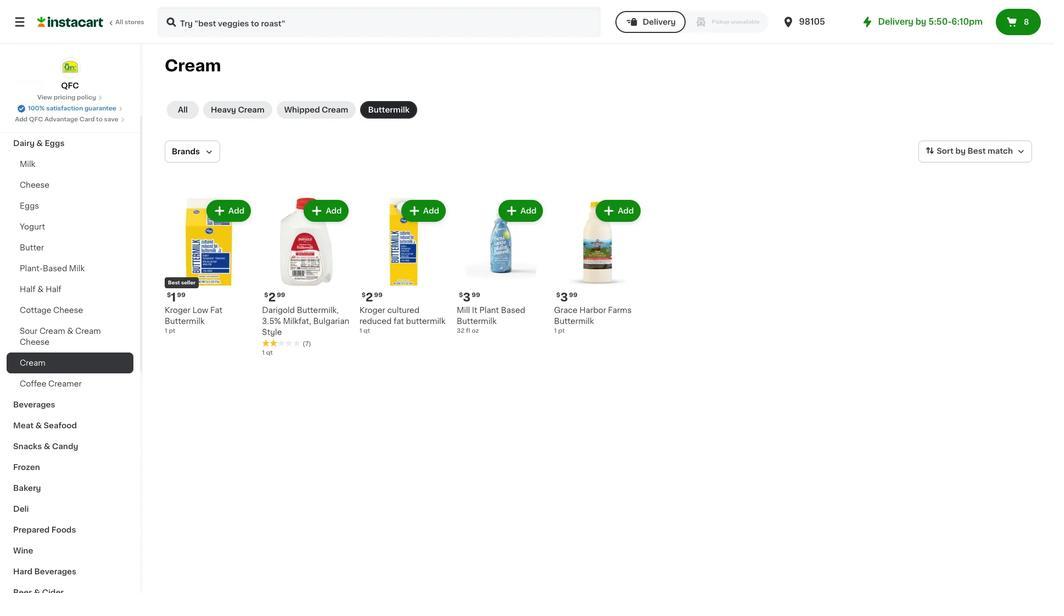 Task type: locate. For each thing, give the bounding box(es) containing it.
0 horizontal spatial $ 2 99
[[264, 292, 285, 303]]

produce
[[13, 119, 47, 126]]

beverages link
[[7, 395, 134, 415]]

by inside field
[[956, 147, 966, 155]]

$ up "grace" at the right of the page
[[557, 292, 561, 299]]

whipped cream
[[284, 106, 349, 114]]

darigold
[[262, 307, 295, 314]]

4 add button from the left
[[500, 201, 542, 221]]

heavy cream
[[211, 106, 265, 114]]

brands button
[[165, 141, 220, 163]]

$ 3 99 up "grace" at the right of the page
[[557, 292, 578, 303]]

3 add button from the left
[[403, 201, 445, 221]]

1 inside grace harbor farms buttermilk 1 pt
[[555, 328, 557, 334]]

1 horizontal spatial $ 3 99
[[557, 292, 578, 303]]

1 pt from the left
[[169, 328, 176, 334]]

1 vertical spatial based
[[501, 307, 526, 314]]

1 qt
[[262, 350, 273, 356]]

2 $ from the left
[[264, 292, 269, 299]]

0 vertical spatial milk
[[20, 160, 35, 168]]

2 3 from the left
[[561, 292, 568, 303]]

0 horizontal spatial $ 3 99
[[459, 292, 481, 303]]

add button for harbor
[[597, 201, 640, 221]]

product group containing 1
[[165, 198, 253, 336]]

99 up it
[[472, 292, 481, 299]]

by for delivery
[[916, 18, 927, 26]]

snacks
[[13, 443, 42, 451]]

cottage cheese link
[[7, 300, 134, 321]]

0 horizontal spatial eggs
[[20, 202, 39, 210]]

0 vertical spatial all
[[115, 19, 123, 25]]

all
[[115, 19, 123, 25], [178, 106, 188, 114]]

card
[[80, 116, 95, 123]]

1 $ 3 99 from the left
[[459, 292, 481, 303]]

milk up half & half link
[[69, 265, 85, 273]]

best for best match
[[968, 147, 987, 155]]

1 vertical spatial beverages
[[34, 568, 76, 576]]

cheese down sour
[[20, 338, 50, 346]]

snacks & candy
[[13, 443, 78, 451]]

buttermilk inside grace harbor farms buttermilk 1 pt
[[555, 318, 594, 325]]

1 vertical spatial eggs
[[20, 202, 39, 210]]

1 add button from the left
[[208, 201, 250, 221]]

3 product group from the left
[[360, 198, 448, 336]]

darigold buttermilk, 3.5% milkfat, bulgarian style
[[262, 307, 350, 336]]

99 inside $ 1 99
[[177, 292, 186, 299]]

based right plant in the bottom left of the page
[[501, 307, 526, 314]]

kroger cultured reduced fat buttermilk 1 qt
[[360, 307, 446, 334]]

99 for mill it plant based buttermilk
[[472, 292, 481, 299]]

1 vertical spatial best
[[168, 280, 180, 285]]

99
[[177, 292, 186, 299], [277, 292, 285, 299], [472, 292, 481, 299], [570, 292, 578, 299], [374, 292, 383, 299]]

cottage
[[20, 307, 51, 314]]

kroger inside the kroger low fat buttermilk 1 pt
[[165, 307, 191, 314]]

0 horizontal spatial based
[[43, 265, 67, 273]]

1 horizontal spatial best
[[968, 147, 987, 155]]

best left seller
[[168, 280, 180, 285]]

1 vertical spatial by
[[956, 147, 966, 155]]

best
[[968, 147, 987, 155], [168, 280, 180, 285]]

add for darigold buttermilk, 3.5% milkfat, bulgarian style
[[326, 207, 342, 215]]

wine
[[13, 547, 33, 555]]

best left match
[[968, 147, 987, 155]]

None search field
[[157, 7, 601, 37]]

heavy cream link
[[203, 101, 272, 119]]

2 99 from the left
[[277, 292, 285, 299]]

kroger
[[165, 307, 191, 314], [360, 307, 386, 314]]

0 horizontal spatial 2
[[269, 292, 276, 303]]

1 $ 2 99 from the left
[[264, 292, 285, 303]]

99 down best seller
[[177, 292, 186, 299]]

based up half & half
[[43, 265, 67, 273]]

qt down reduced
[[364, 328, 370, 334]]

prepared foods link
[[7, 520, 134, 541]]

& for candy
[[44, 443, 50, 451]]

0 horizontal spatial kroger
[[165, 307, 191, 314]]

$ 2 99 up reduced
[[362, 292, 383, 303]]

beverages down wine link
[[34, 568, 76, 576]]

& right meat
[[35, 422, 42, 430]]

2 $ 3 99 from the left
[[557, 292, 578, 303]]

& right dairy
[[36, 140, 43, 147]]

qt down the ★★★★★
[[266, 350, 273, 356]]

0 vertical spatial based
[[43, 265, 67, 273]]

2 $ 2 99 from the left
[[362, 292, 383, 303]]

1 horizontal spatial kroger
[[360, 307, 386, 314]]

1 down $ 1 99
[[165, 328, 167, 334]]

pt inside the kroger low fat buttermilk 1 pt
[[169, 328, 176, 334]]

1 horizontal spatial based
[[501, 307, 526, 314]]

milk
[[20, 160, 35, 168], [69, 265, 85, 273]]

qfc down 100%
[[29, 116, 43, 123]]

$ for grace harbor farms buttermilk
[[557, 292, 561, 299]]

all stores link
[[37, 7, 145, 37]]

lists link
[[7, 31, 134, 53]]

1 kroger from the left
[[165, 307, 191, 314]]

3 99 from the left
[[472, 292, 481, 299]]

kroger for 2
[[360, 307, 386, 314]]

1 down "grace" at the right of the page
[[555, 328, 557, 334]]

1 horizontal spatial half
[[46, 286, 61, 293]]

2 vertical spatial cheese
[[20, 338, 50, 346]]

all for all stores
[[115, 19, 123, 25]]

0 horizontal spatial all
[[115, 19, 123, 25]]

view
[[37, 95, 52, 101]]

pt down $ 1 99
[[169, 328, 176, 334]]

1 down reduced
[[360, 328, 362, 334]]

2 up darigold
[[269, 292, 276, 303]]

0 vertical spatial eggs
[[45, 140, 65, 147]]

beverages down coffee
[[13, 401, 55, 409]]

99 up reduced
[[374, 292, 383, 299]]

kroger inside kroger cultured reduced fat buttermilk 1 qt
[[360, 307, 386, 314]]

all left stores
[[115, 19, 123, 25]]

product group
[[165, 198, 253, 336], [262, 198, 351, 358], [360, 198, 448, 336], [457, 198, 546, 336], [555, 198, 643, 336]]

half & half link
[[7, 279, 134, 300]]

plant-based milk link
[[7, 258, 134, 279]]

$ 2 99 up darigold
[[264, 292, 285, 303]]

eggs up yogurt
[[20, 202, 39, 210]]

& up cottage
[[38, 286, 44, 293]]

seller
[[181, 280, 196, 285]]

cottage cheese
[[20, 307, 83, 314]]

4 $ from the left
[[557, 292, 561, 299]]

100% satisfaction guarantee button
[[17, 102, 123, 113]]

0 horizontal spatial half
[[20, 286, 36, 293]]

$ 2 99 for kroger cultured reduced fat buttermilk
[[362, 292, 383, 303]]

$ 3 99 up it
[[459, 292, 481, 303]]

& down cottage cheese link
[[67, 327, 73, 335]]

delivery for delivery
[[643, 18, 676, 26]]

1 horizontal spatial $ 2 99
[[362, 292, 383, 303]]

32
[[457, 328, 465, 334]]

1 2 from the left
[[269, 292, 276, 303]]

add
[[15, 116, 28, 123], [229, 207, 245, 215], [326, 207, 342, 215], [423, 207, 440, 215], [521, 207, 537, 215], [618, 207, 634, 215]]

cream up all link
[[165, 58, 221, 74]]

frozen
[[13, 464, 40, 471]]

3 $ from the left
[[459, 292, 463, 299]]

buttermilk,
[[297, 307, 339, 314]]

4 99 from the left
[[570, 292, 578, 299]]

cheese down milk link
[[20, 181, 50, 189]]

2 2 from the left
[[366, 292, 373, 303]]

cream link
[[7, 353, 134, 374]]

butter link
[[7, 237, 134, 258]]

pt inside grace harbor farms buttermilk 1 pt
[[559, 328, 565, 334]]

pt for 3
[[559, 328, 565, 334]]

& for half
[[38, 286, 44, 293]]

2 half from the left
[[46, 286, 61, 293]]

add for kroger cultured reduced fat buttermilk
[[423, 207, 440, 215]]

1 inside the kroger low fat buttermilk 1 pt
[[165, 328, 167, 334]]

best match
[[968, 147, 1014, 155]]

99 up darigold
[[277, 292, 285, 299]]

5 $ from the left
[[362, 292, 366, 299]]

$ 3 99 for grace
[[557, 292, 578, 303]]

add button
[[208, 201, 250, 221], [305, 201, 348, 221], [403, 201, 445, 221], [500, 201, 542, 221], [597, 201, 640, 221]]

0 horizontal spatial qfc
[[29, 116, 43, 123]]

2 product group from the left
[[262, 198, 351, 358]]

meat & seafood link
[[7, 415, 134, 436]]

$ for mill it plant based buttermilk
[[459, 292, 463, 299]]

2 kroger from the left
[[360, 307, 386, 314]]

kroger up reduced
[[360, 307, 386, 314]]

1 horizontal spatial delivery
[[879, 18, 914, 26]]

1 vertical spatial all
[[178, 106, 188, 114]]

0 horizontal spatial delivery
[[643, 18, 676, 26]]

cheese
[[20, 181, 50, 189], [53, 307, 83, 314], [20, 338, 50, 346]]

0 vertical spatial by
[[916, 18, 927, 26]]

1 $ from the left
[[167, 292, 171, 299]]

1 horizontal spatial 3
[[561, 292, 568, 303]]

$ 3 99
[[459, 292, 481, 303], [557, 292, 578, 303]]

0 vertical spatial best
[[968, 147, 987, 155]]

99 up "grace" at the right of the page
[[570, 292, 578, 299]]

0 horizontal spatial pt
[[169, 328, 176, 334]]

& for eggs
[[36, 140, 43, 147]]

1 3 from the left
[[463, 292, 471, 303]]

$ for kroger cultured reduced fat buttermilk
[[362, 292, 366, 299]]

half down plant-based milk
[[46, 286, 61, 293]]

view pricing policy link
[[37, 93, 103, 102]]

add for kroger low fat buttermilk
[[229, 207, 245, 215]]

1 horizontal spatial qfc
[[61, 82, 79, 90]]

$ up mill
[[459, 292, 463, 299]]

by right the sort
[[956, 147, 966, 155]]

& left candy
[[44, 443, 50, 451]]

best inside the best match sort by field
[[968, 147, 987, 155]]

half down plant-
[[20, 286, 36, 293]]

1 vertical spatial qfc
[[29, 116, 43, 123]]

by left "5:50-"
[[916, 18, 927, 26]]

1 horizontal spatial milk
[[69, 265, 85, 273]]

1 99 from the left
[[177, 292, 186, 299]]

bulgarian
[[313, 318, 350, 325]]

$ down best seller
[[167, 292, 171, 299]]

delivery inside "button"
[[643, 18, 676, 26]]

cheese down half & half link
[[53, 307, 83, 314]]

all left heavy
[[178, 106, 188, 114]]

1 horizontal spatial qt
[[364, 328, 370, 334]]

0 horizontal spatial by
[[916, 18, 927, 26]]

$ inside $ 1 99
[[167, 292, 171, 299]]

add qfc advantage card to save
[[15, 116, 119, 123]]

satisfaction
[[46, 105, 83, 112]]

by
[[916, 18, 927, 26], [956, 147, 966, 155]]

snacks & candy link
[[7, 436, 134, 457]]

cheese inside sour cream & cream cheese
[[20, 338, 50, 346]]

based inside mill it plant based buttermilk 32 fl oz
[[501, 307, 526, 314]]

0 vertical spatial cheese
[[20, 181, 50, 189]]

service type group
[[616, 11, 769, 33]]

cheese inside cottage cheese link
[[53, 307, 83, 314]]

0 horizontal spatial best
[[168, 280, 180, 285]]

$ up darigold
[[264, 292, 269, 299]]

1 horizontal spatial by
[[956, 147, 966, 155]]

3 up mill
[[463, 292, 471, 303]]

foods
[[51, 526, 76, 534]]

0 horizontal spatial 3
[[463, 292, 471, 303]]

1 horizontal spatial pt
[[559, 328, 565, 334]]

1 vertical spatial cheese
[[53, 307, 83, 314]]

2 pt from the left
[[559, 328, 565, 334]]

creamer
[[48, 380, 82, 388]]

2 for darigold buttermilk, 3.5% milkfat, bulgarian style
[[269, 292, 276, 303]]

harbor
[[580, 307, 607, 314]]

heavy
[[211, 106, 236, 114]]

milk down dairy
[[20, 160, 35, 168]]

by for sort
[[956, 147, 966, 155]]

1 horizontal spatial 2
[[366, 292, 373, 303]]

0 vertical spatial beverages
[[13, 401, 55, 409]]

1 product group from the left
[[165, 198, 253, 336]]

3 up "grace" at the right of the page
[[561, 292, 568, 303]]

eggs down advantage
[[45, 140, 65, 147]]

eggs link
[[7, 196, 134, 216]]

0 horizontal spatial qt
[[266, 350, 273, 356]]

2
[[269, 292, 276, 303], [366, 292, 373, 303]]

add for mill it plant based buttermilk
[[521, 207, 537, 215]]

plant-
[[20, 265, 43, 273]]

0 vertical spatial qt
[[364, 328, 370, 334]]

pt down "grace" at the right of the page
[[559, 328, 565, 334]]

2 up reduced
[[366, 292, 373, 303]]

98105
[[800, 18, 826, 26]]

5 add button from the left
[[597, 201, 640, 221]]

style
[[262, 329, 282, 336]]

it
[[472, 307, 478, 314]]

meat & seafood
[[13, 422, 77, 430]]

1 horizontal spatial all
[[178, 106, 188, 114]]

dairy & eggs
[[13, 140, 65, 147]]

based
[[43, 265, 67, 273], [501, 307, 526, 314]]

based inside plant-based milk link
[[43, 265, 67, 273]]

pt
[[169, 328, 176, 334], [559, 328, 565, 334]]

(7)
[[303, 341, 311, 347]]

kroger down $ 1 99
[[165, 307, 191, 314]]

cheese link
[[7, 175, 134, 196]]

$ up reduced
[[362, 292, 366, 299]]

qfc up view pricing policy link
[[61, 82, 79, 90]]

5 99 from the left
[[374, 292, 383, 299]]

instacart logo image
[[37, 15, 103, 29]]

sour
[[20, 327, 38, 335]]



Task type: vqa. For each thing, say whether or not it's contained in the screenshot.
Darigold Buttermilk, 3.5% Milkfat, Bulgarian Style "99"
yes



Task type: describe. For each thing, give the bounding box(es) containing it.
brands
[[172, 148, 200, 155]]

pt for 1
[[169, 328, 176, 334]]

cream right heavy
[[238, 106, 265, 114]]

buttermilk inside the kroger low fat buttermilk 1 pt
[[165, 318, 205, 325]]

best for best seller
[[168, 280, 180, 285]]

meat
[[13, 422, 34, 430]]

2 for kroger cultured reduced fat buttermilk
[[366, 292, 373, 303]]

whipped
[[284, 106, 320, 114]]

frozen link
[[7, 457, 134, 478]]

qfc logo image
[[60, 57, 80, 78]]

buttermilk
[[406, 318, 446, 325]]

hard
[[13, 568, 32, 576]]

★★★★★
[[262, 340, 301, 347]]

candy
[[52, 443, 78, 451]]

all link
[[167, 101, 199, 119]]

8 button
[[997, 9, 1042, 35]]

$ for darigold buttermilk, 3.5% milkfat, bulgarian style
[[264, 292, 269, 299]]

0 vertical spatial qfc
[[61, 82, 79, 90]]

milk link
[[7, 154, 134, 175]]

add button for low
[[208, 201, 250, 221]]

cream up coffee
[[20, 359, 45, 367]]

produce link
[[7, 112, 134, 133]]

reduced
[[360, 318, 392, 325]]

1 vertical spatial milk
[[69, 265, 85, 273]]

add qfc advantage card to save link
[[15, 115, 125, 124]]

grace harbor farms buttermilk 1 pt
[[555, 307, 632, 334]]

8
[[1025, 18, 1030, 26]]

1 vertical spatial qt
[[266, 350, 273, 356]]

beverages inside 'link'
[[34, 568, 76, 576]]

sour cream & cream cheese
[[20, 327, 101, 346]]

mill
[[457, 307, 470, 314]]

coffee
[[20, 380, 46, 388]]

whipped cream link
[[277, 101, 356, 119]]

policy
[[77, 95, 96, 101]]

100%
[[28, 105, 45, 112]]

Search field
[[158, 8, 600, 36]]

add for grace harbor farms buttermilk
[[618, 207, 634, 215]]

save
[[104, 116, 119, 123]]

5:50-
[[929, 18, 952, 26]]

cream down cottage cheese link
[[75, 327, 101, 335]]

farms
[[609, 307, 632, 314]]

0 horizontal spatial milk
[[20, 160, 35, 168]]

buttermilk link
[[361, 101, 418, 119]]

6:10pm
[[952, 18, 984, 26]]

prepared
[[13, 526, 50, 534]]

wine link
[[7, 541, 134, 562]]

thanksgiving link
[[7, 91, 134, 112]]

delivery for delivery by 5:50-6:10pm
[[879, 18, 914, 26]]

butter
[[20, 244, 44, 252]]

2 add button from the left
[[305, 201, 348, 221]]

1 half from the left
[[20, 286, 36, 293]]

dairy
[[13, 140, 35, 147]]

recipes link
[[7, 70, 134, 91]]

delivery button
[[616, 11, 686, 33]]

half & half
[[20, 286, 61, 293]]

advantage
[[44, 116, 78, 123]]

yogurt link
[[7, 216, 134, 237]]

sort
[[938, 147, 954, 155]]

99 for darigold buttermilk, 3.5% milkfat, bulgarian style
[[277, 292, 285, 299]]

99 for kroger cultured reduced fat buttermilk
[[374, 292, 383, 299]]

grace
[[555, 307, 578, 314]]

1 down the ★★★★★
[[262, 350, 265, 356]]

fat
[[210, 307, 223, 314]]

deli
[[13, 505, 29, 513]]

recipes
[[13, 77, 45, 85]]

milkfat,
[[283, 318, 311, 325]]

hard beverages
[[13, 568, 76, 576]]

$ for kroger low fat buttermilk
[[167, 292, 171, 299]]

oz
[[472, 328, 479, 334]]

$ 3 99 for mill
[[459, 292, 481, 303]]

3 for grace
[[561, 292, 568, 303]]

add inside add qfc advantage card to save link
[[15, 116, 28, 123]]

& inside sour cream & cream cheese
[[67, 327, 73, 335]]

Best match Sort by field
[[919, 141, 1033, 163]]

bakery link
[[7, 478, 134, 499]]

cream right whipped
[[322, 106, 349, 114]]

qt inside kroger cultured reduced fat buttermilk 1 qt
[[364, 328, 370, 334]]

$ 1 99
[[167, 292, 186, 303]]

seafood
[[44, 422, 77, 430]]

bakery
[[13, 485, 41, 492]]

fl
[[466, 328, 471, 334]]

100% satisfaction guarantee
[[28, 105, 116, 112]]

3 for mill
[[463, 292, 471, 303]]

qfc link
[[60, 57, 80, 91]]

all for all
[[178, 106, 188, 114]]

kroger for 1
[[165, 307, 191, 314]]

99 for grace harbor farms buttermilk
[[570, 292, 578, 299]]

4 product group from the left
[[457, 198, 546, 336]]

deli link
[[7, 499, 134, 520]]

all stores
[[115, 19, 144, 25]]

sort by
[[938, 147, 966, 155]]

99 for kroger low fat buttermilk
[[177, 292, 186, 299]]

to
[[96, 116, 103, 123]]

sour cream & cream cheese link
[[7, 321, 134, 353]]

5 product group from the left
[[555, 198, 643, 336]]

prepared foods
[[13, 526, 76, 534]]

$ 2 99 for darigold buttermilk, 3.5% milkfat, bulgarian style
[[264, 292, 285, 303]]

1 inside kroger cultured reduced fat buttermilk 1 qt
[[360, 328, 362, 334]]

yogurt
[[20, 223, 45, 231]]

plant
[[480, 307, 499, 314]]

1 horizontal spatial eggs
[[45, 140, 65, 147]]

coffee creamer link
[[7, 374, 134, 395]]

delivery by 5:50-6:10pm
[[879, 18, 984, 26]]

pricing
[[54, 95, 75, 101]]

98105 button
[[782, 7, 848, 37]]

& for seafood
[[35, 422, 42, 430]]

guarantee
[[85, 105, 116, 112]]

delivery by 5:50-6:10pm link
[[861, 15, 984, 29]]

add button for it
[[500, 201, 542, 221]]

cream down cottage cheese
[[40, 327, 65, 335]]

1 down best seller
[[171, 292, 176, 303]]

mill it plant based buttermilk 32 fl oz
[[457, 307, 526, 334]]

add button for cultured
[[403, 201, 445, 221]]

view pricing policy
[[37, 95, 96, 101]]

thanksgiving
[[13, 98, 66, 105]]

coffee creamer
[[20, 380, 82, 388]]

buttermilk inside mill it plant based buttermilk 32 fl oz
[[457, 318, 497, 325]]

stores
[[125, 19, 144, 25]]

cheese inside cheese link
[[20, 181, 50, 189]]

3.5%
[[262, 318, 281, 325]]



